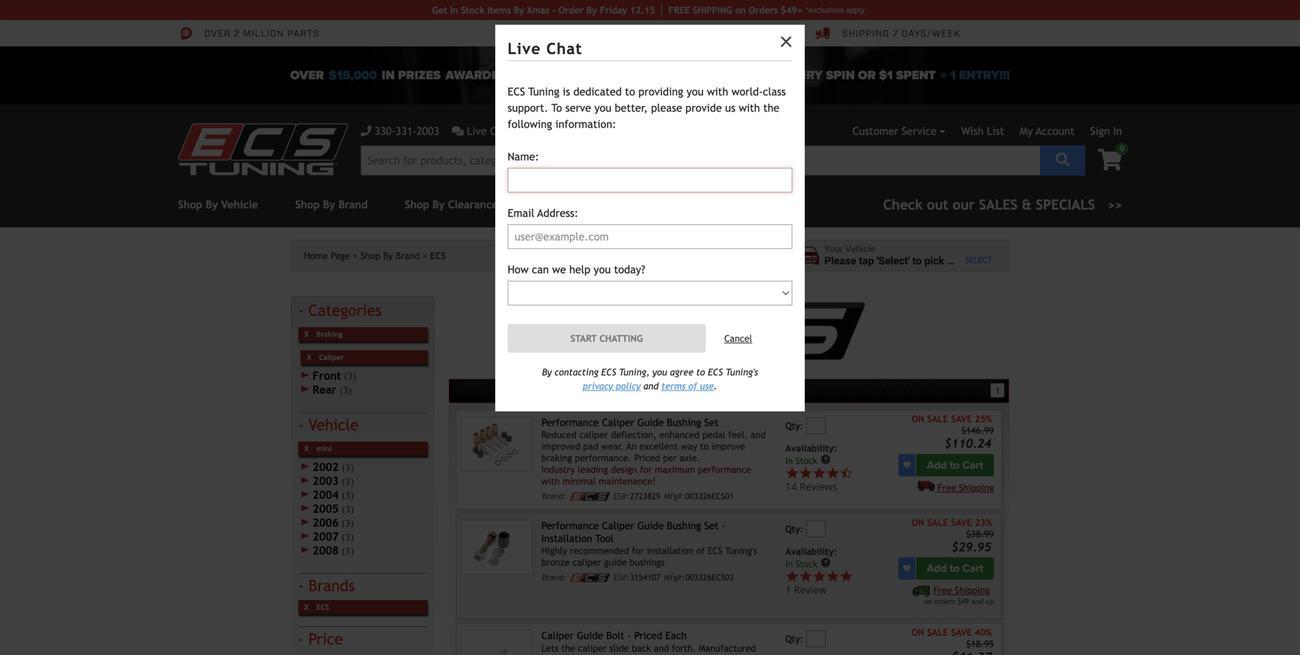 Task type: vqa. For each thing, say whether or not it's contained in the screenshot.
Product
no



Task type: describe. For each thing, give the bounding box(es) containing it.
lets
[[542, 643, 559, 654]]

003326ecs01
[[686, 492, 734, 502]]

.
[[714, 381, 718, 392]]

can
[[532, 264, 549, 276]]

guide inside caliper guide bolt - priced each lets the caliper slide back and forth. manufactured from 304 stainless steel and machined to tigh
[[577, 630, 604, 642]]

items
[[488, 5, 511, 15]]

x for x braking
[[305, 330, 309, 339]]

ecs down brands
[[317, 603, 329, 612]]

entry!!!
[[960, 68, 1010, 83]]

shipping 7 days/week
[[842, 28, 961, 40]]

design
[[611, 465, 638, 475]]

save for $110.24
[[952, 414, 973, 425]]

over 2 million parts link
[[178, 26, 320, 40]]

home page
[[304, 250, 350, 261]]

=
[[941, 68, 947, 83]]

mfg#: for 14 reviews
[[665, 492, 685, 502]]

Your Name text field
[[508, 168, 793, 193]]

you right help
[[594, 264, 611, 276]]

ecs inside the performance caliper guide bushing set - installation tool highly recommended for installation of ecs tuning's bronze caliper guide bushings
[[708, 546, 723, 557]]

shipping 7 days/week link
[[816, 26, 961, 40]]

caliper inside caliper guide bolt - priced each lets the caliper slide back and forth. manufactured from 304 stainless steel and machined to tigh
[[542, 630, 574, 642]]

0 vertical spatial shop by brand link
[[295, 199, 368, 211]]

improved
[[542, 441, 581, 452]]

$110.24
[[945, 437, 992, 451]]

phone image
[[361, 126, 372, 137]]

free for free shipping
[[938, 483, 957, 493]]

live for live chat link
[[467, 125, 487, 137]]

you down dedicated
[[595, 102, 612, 114]]

on sale save 40% $18.95
[[912, 628, 994, 650]]

sale for $29.95
[[928, 518, 949, 528]]

start chatting button
[[508, 324, 706, 353]]

today?
[[614, 264, 646, 276]]

$15,000
[[329, 68, 377, 83]]

by left xmas
[[514, 5, 525, 15]]

a
[[947, 255, 953, 268]]

40%
[[975, 628, 993, 638]]

home page link
[[304, 250, 358, 261]]

x for x caliper front (3) rear (3)
[[307, 353, 312, 362]]

chatting
[[600, 333, 643, 344]]

3154107
[[630, 574, 661, 583]]

add for $29.95
[[927, 563, 947, 576]]

on sale save 25% $146.99 $110.24
[[912, 414, 994, 451]]

bolt
[[607, 630, 625, 642]]

to up free shipping
[[950, 459, 960, 472]]

provide
[[686, 102, 722, 114]]

tuning,
[[619, 367, 650, 378]]

1 horizontal spatial 1
[[950, 68, 956, 83]]

1 horizontal spatial 2003
[[417, 125, 440, 137]]

bushings
[[630, 558, 665, 568]]

to inside caliper guide bolt - priced each lets the caliper slide back and forth. manufactured from 304 stainless steel and machined to tigh
[[704, 655, 713, 656]]

my
[[1020, 125, 1033, 137]]

recommended
[[570, 546, 630, 557]]

performance.
[[575, 453, 632, 464]]

please
[[825, 255, 857, 268]]

sales & specials
[[980, 197, 1096, 213]]

an
[[627, 441, 637, 452]]

2005
[[313, 503, 339, 516]]

and inside free shipping on orders $49 and up
[[972, 598, 984, 606]]

free shipping image
[[913, 586, 931, 597]]

$146.99
[[962, 426, 994, 436]]

*exclusions apply link
[[806, 4, 865, 16]]

0 vertical spatial brand
[[339, 199, 368, 211]]

free ship ping on orders $49+ *exclusions apply
[[669, 5, 865, 15]]

leading
[[578, 465, 608, 475]]

how
[[508, 264, 529, 276]]

policy
[[616, 381, 641, 392]]

sale inside on sale save 40% $18.95
[[928, 628, 949, 638]]

to inside the performance caliper guide bushing set reduced caliper deflection, enhanced pedal feel, and improved pad wear. an excellent way to improve braking performance. priced per axle. industry leading design for maximum performance with minimal maintenance!
[[700, 441, 709, 452]]

caliper guide bolt - priced each link
[[542, 630, 687, 642]]

brands
[[309, 577, 355, 595]]

7
[[893, 28, 899, 40]]

use
[[700, 381, 714, 392]]

for inside the performance caliper guide bushing set reduced caliper deflection, enhanced pedal feel, and improved pad wear. an excellent way to improve braking performance. priced per axle. industry leading design for maximum performance with minimal maintenance!
[[640, 465, 652, 475]]

shipping for free shipping on orders $49 and up
[[955, 585, 990, 596]]

terms of use link
[[662, 381, 714, 392]]

of inside the performance caliper guide bushing set - installation tool highly recommended for installation of ecs tuning's bronze caliper guide bushings
[[697, 546, 705, 557]]

specials
[[1037, 197, 1096, 213]]

your
[[825, 244, 844, 255]]

save inside on sale save 40% $18.95
[[952, 628, 973, 638]]

3 qty: from the top
[[786, 634, 804, 645]]

0 horizontal spatial -
[[553, 5, 556, 15]]

account
[[1036, 125, 1075, 137]]

caliper inside the performance caliper guide bushing set reduced caliper deflection, enhanced pedal feel, and improved pad wear. an excellent way to improve braking performance. priced per axle. industry leading design for maximum performance with minimal maintenance!
[[580, 430, 608, 441]]

live chat link
[[452, 123, 535, 139]]

0 vertical spatial shop by brand
[[295, 199, 368, 211]]

you up provide
[[687, 86, 704, 98]]

mfg#: for 1 review
[[665, 574, 685, 583]]

performance caliper guide bushing set - installation tool highly recommended for installation of ecs tuning's bronze caliper guide bushings
[[542, 520, 758, 568]]

chat for live chat link
[[490, 125, 513, 137]]

$49+
[[781, 5, 803, 15]]

we
[[552, 264, 566, 276]]

performance for 14 reviews
[[542, 417, 599, 429]]

in up '1 review'
[[786, 560, 793, 570]]

&
[[1022, 197, 1032, 213]]

x for x mini 2002 (3) 2003 (3) 2004 (3) 2005 (3) 2006 (3) 2007 (3) 2008 (3)
[[305, 445, 309, 453]]

on inside on sale save 40% $18.95
[[912, 628, 925, 638]]

on for $29.95
[[912, 518, 925, 528]]

= 1 entry!!!
[[941, 68, 1010, 83]]

free shipping
[[938, 483, 994, 493]]

14 reviews
[[786, 480, 838, 494]]

0 horizontal spatial on
[[736, 5, 746, 15]]

1 vertical spatial brand
[[396, 250, 420, 261]]

2002
[[313, 461, 339, 474]]

over
[[204, 28, 231, 40]]

wish list link
[[962, 125, 1005, 137]]

star image for review
[[813, 570, 827, 584]]

ecs tuning is dedicated to providing you with world-class support. to serve you better, please provide us with the following information:
[[508, 86, 786, 130]]

world-
[[732, 86, 763, 98]]

and for you
[[644, 381, 659, 392]]

live chat for live chat link
[[467, 125, 513, 137]]

us
[[726, 102, 736, 114]]

ecs down shop by clearance
[[430, 250, 446, 261]]

of inside by contacting ecs tuning, you agree to ecs tuning's privacy policy and terms of use .
[[689, 381, 697, 392]]

Search text field
[[361, 146, 1041, 176]]

in right sign
[[1114, 125, 1123, 137]]

cart for $110.24
[[963, 459, 984, 472]]

to up free shipping on orders $49 and up
[[950, 563, 960, 576]]

get
[[432, 5, 448, 15]]

parts
[[287, 28, 320, 40]]

tuning's inside the performance caliper guide bushing set - installation tool highly recommended for installation of ecs tuning's bronze caliper guide bushings
[[726, 546, 758, 557]]

by up home page link at the top
[[323, 199, 335, 211]]

tool
[[596, 533, 614, 545]]

machined
[[661, 655, 701, 656]]

pick
[[925, 255, 945, 268]]

shop by clearance
[[405, 199, 498, 211]]

1 14 reviews link from the top
[[786, 467, 896, 494]]

ecs tuning image
[[178, 124, 348, 175]]

how can we help you today?
[[508, 264, 646, 276]]

to
[[552, 102, 562, 114]]

is
[[563, 86, 570, 98]]

ecs inside ecs tuning is dedicated to providing you with world-class support. to serve you better, please provide us with the following information:
[[508, 86, 525, 98]]

apply
[[847, 5, 865, 14]]

1 review link for review's star icon
[[786, 584, 854, 598]]

by right 'order'
[[587, 5, 597, 15]]

privacy
[[583, 381, 613, 392]]

orders
[[749, 5, 778, 15]]

add to wish list image
[[904, 565, 911, 573]]

'select'
[[877, 255, 910, 268]]

and down back
[[643, 655, 658, 656]]

rear
[[313, 384, 337, 396]]

with inside the performance caliper guide bushing set reduced caliper deflection, enhanced pedal feel, and improved pad wear. an excellent way to improve braking performance. priced per axle. industry leading design for maximum performance with minimal maintenance!
[[542, 476, 560, 487]]

on sale save 23% $38.99 $29.95
[[912, 518, 994, 555]]

better,
[[615, 102, 648, 114]]

es#: 2723829 mfg#: 003326ecs01
[[614, 492, 734, 502]]

330-331-2003 link
[[361, 123, 440, 139]]

x for x ecs
[[305, 603, 309, 612]]

vehicle inside your vehicle please tap 'select' to pick a vehicle
[[846, 244, 876, 255]]

caliper inside the performance caliper guide bushing set - installation tool highly recommended for installation of ecs tuning's bronze caliper guide bushings
[[573, 558, 602, 568]]

industry
[[542, 465, 575, 475]]

1 vertical spatial shop by brand link
[[361, 250, 428, 261]]

live chat dialog
[[0, 0, 1301, 656]]

shop for shop by brand link to the top
[[295, 199, 320, 211]]

bushing for 14
[[667, 417, 702, 429]]

wish
[[962, 125, 984, 137]]

2007
[[313, 531, 339, 543]]

support.
[[508, 102, 549, 114]]

add to wish list image
[[904, 462, 911, 469]]

wear.
[[601, 441, 624, 452]]

the inside caliper guide bolt - priced each lets the caliper slide back and forth. manufactured from 304 stainless steel and machined to tigh
[[562, 643, 576, 654]]

on for $110.24
[[912, 414, 925, 425]]

2 14 reviews link from the top
[[786, 480, 854, 494]]

23%
[[975, 518, 993, 528]]



Task type: locate. For each thing, give the bounding box(es) containing it.
highly
[[542, 546, 567, 557]]

and inside by contacting ecs tuning, you agree to ecs tuning's privacy policy and terms of use .
[[644, 381, 659, 392]]

0 vertical spatial guide
[[638, 417, 664, 429]]

caliper up lets
[[542, 630, 574, 642]]

1 vertical spatial -
[[722, 520, 726, 532]]

guide for 1 review
[[638, 520, 664, 532]]

sale inside on sale save 23% $38.99 $29.95
[[928, 518, 949, 528]]

add to cart up free shipping on orders $49 and up
[[927, 563, 984, 576]]

caliper for (3)
[[319, 353, 344, 362]]

select
[[966, 255, 993, 265]]

by left clearance
[[433, 199, 445, 211]]

bushing for 1
[[667, 520, 702, 532]]

shop by brand
[[295, 199, 368, 211], [361, 250, 420, 261]]

on down free shipping image
[[912, 628, 925, 638]]

caliper up the deflection,
[[602, 417, 635, 429]]

1 mfg#: from the top
[[665, 492, 685, 502]]

bushing
[[667, 417, 702, 429], [667, 520, 702, 532]]

shop up the home
[[295, 199, 320, 211]]

following
[[508, 118, 552, 130]]

- right bolt
[[628, 630, 632, 642]]

question sign image for 14 reviews
[[821, 454, 831, 465]]

of up 003326ecs03
[[697, 546, 705, 557]]

set inside the performance caliper guide bushing set - installation tool highly recommended for installation of ecs tuning's bronze caliper guide bushings
[[705, 520, 719, 532]]

live chat inside document
[[508, 39, 583, 58]]

1 performance from the top
[[542, 417, 599, 429]]

each
[[666, 630, 687, 642]]

1 for 1 review
[[786, 584, 792, 598]]

0 vertical spatial shipping
[[842, 28, 890, 40]]

add to cart button up free shipping
[[917, 454, 994, 477]]

in
[[450, 5, 458, 15], [1114, 125, 1123, 137], [786, 456, 793, 466], [786, 560, 793, 570]]

2 priced from the top
[[635, 630, 663, 642]]

2 add from the top
[[927, 563, 947, 576]]

guide inside the performance caliper guide bushing set reduced caliper deflection, enhanced pedal feel, and improved pad wear. an excellent way to improve braking performance. priced per axle. industry leading design for maximum performance with minimal maintenance!
[[638, 417, 664, 429]]

shop right page
[[361, 250, 380, 261]]

guide up stainless
[[577, 630, 604, 642]]

1 vertical spatial stock
[[796, 456, 818, 466]]

caliper up stainless
[[578, 643, 607, 654]]

and
[[644, 381, 659, 392], [751, 430, 766, 441], [972, 598, 984, 606], [654, 643, 669, 654], [643, 655, 658, 656]]

ecs up "."
[[708, 367, 723, 378]]

1 link
[[991, 384, 1005, 398]]

2 tuning's from the top
[[726, 546, 758, 557]]

-
[[553, 5, 556, 15], [722, 520, 726, 532], [628, 630, 632, 642]]

ecs up support.
[[508, 86, 525, 98]]

1 vertical spatial add to cart button
[[917, 558, 994, 580]]

(3)
[[344, 371, 357, 382], [340, 385, 352, 396], [342, 462, 354, 473], [342, 476, 354, 487], [342, 490, 354, 501], [342, 504, 354, 515], [342, 518, 354, 529], [342, 532, 354, 543], [342, 546, 354, 557]]

1 review link for question sign image related to 1 review
[[786, 570, 896, 598]]

2 vertical spatial on
[[912, 628, 925, 638]]

1 priced from the top
[[635, 453, 661, 464]]

1 vertical spatial 2003
[[313, 475, 339, 488]]

None text field
[[807, 418, 826, 435], [807, 631, 826, 648], [807, 418, 826, 435], [807, 631, 826, 648]]

2 brand: from the top
[[542, 574, 567, 583]]

stock
[[461, 5, 485, 15], [796, 456, 818, 466], [796, 560, 818, 570]]

2 availability: in stock from the top
[[786, 547, 838, 570]]

x left braking
[[305, 330, 309, 339]]

you
[[687, 86, 704, 98], [595, 102, 612, 114], [594, 264, 611, 276], [653, 367, 668, 378]]

vehicle up mini
[[309, 416, 359, 434]]

1 vertical spatial for
[[632, 546, 644, 557]]

question sign image for 1 review
[[821, 558, 831, 569]]

brand: down industry
[[542, 492, 567, 502]]

3 on from the top
[[912, 628, 925, 638]]

0 vertical spatial vehicle
[[846, 244, 876, 255]]

my account
[[1020, 125, 1075, 137]]

to inside by contacting ecs tuning, you agree to ecs tuning's privacy policy and terms of use .
[[697, 367, 705, 378]]

caliper inside x caliper front (3) rear (3)
[[319, 353, 344, 362]]

performance inside the performance caliper guide bushing set reduced caliper deflection, enhanced pedal feel, and improved pad wear. an excellent way to improve braking performance. priced per axle. industry leading design for maximum performance with minimal maintenance!
[[542, 417, 599, 429]]

0 vertical spatial performance
[[542, 417, 599, 429]]

terms
[[662, 381, 686, 392]]

question sign image up reviews
[[821, 454, 831, 465]]

1 add to cart button from the top
[[917, 454, 994, 477]]

please
[[651, 102, 683, 114]]

brand:
[[542, 492, 567, 502], [542, 574, 567, 583]]

by left 'contacting'
[[542, 367, 552, 378]]

2003 inside x mini 2002 (3) 2003 (3) 2004 (3) 2005 (3) 2006 (3) 2007 (3) 2008 (3)
[[313, 475, 339, 488]]

shop for shop by clearance link
[[405, 199, 429, 211]]

vehicle
[[846, 244, 876, 255], [309, 416, 359, 434]]

maximum
[[655, 465, 696, 475]]

0 vertical spatial question sign image
[[821, 454, 831, 465]]

bushing inside the performance caliper guide bushing set reduced caliper deflection, enhanced pedal feel, and improved pad wear. an excellent way to improve braking performance. priced per axle. industry leading design for maximum performance with minimal maintenance!
[[667, 417, 702, 429]]

330-
[[375, 125, 396, 137]]

for up maintenance!
[[640, 465, 652, 475]]

1 es#: from the top
[[614, 492, 630, 502]]

1 vertical spatial priced
[[635, 630, 663, 642]]

my account link
[[1020, 125, 1075, 137]]

the down class
[[764, 102, 780, 114]]

caliper
[[319, 353, 344, 362], [602, 417, 635, 429], [602, 520, 635, 532], [542, 630, 574, 642]]

0 horizontal spatial brand
[[339, 199, 368, 211]]

tuning's down cancel
[[726, 367, 759, 378]]

2 vertical spatial qty:
[[786, 634, 804, 645]]

on inside free shipping on orders $49 and up
[[924, 598, 933, 606]]

for up 'bushings' in the bottom of the page
[[632, 546, 644, 557]]

priced up back
[[635, 630, 663, 642]]

1 vertical spatial vehicle
[[309, 416, 359, 434]]

chat inside document
[[547, 39, 583, 58]]

caliper
[[580, 430, 608, 441], [573, 558, 602, 568], [578, 643, 607, 654]]

0 vertical spatial stock
[[461, 5, 485, 15]]

1 vertical spatial chat
[[490, 125, 513, 137]]

installation
[[647, 546, 694, 557]]

add to cart for $110.24
[[927, 459, 984, 472]]

2 vertical spatial 1
[[786, 584, 792, 598]]

0 horizontal spatial live
[[467, 125, 487, 137]]

shipping up $49 on the right of the page
[[955, 585, 990, 596]]

2 cart from the top
[[963, 563, 984, 576]]

by inside by contacting ecs tuning, you agree to ecs tuning's privacy policy and terms of use .
[[542, 367, 552, 378]]

es#3154107 - 003326ecs03 -  performance caliper guide bushing set - installation tool  - highly recommended for installation of ecs tuning's bronze caliper guide bushings - ecs - audi bmw volkswagen mini image
[[461, 520, 533, 575]]

0 horizontal spatial shop
[[295, 199, 320, 211]]

free up orders
[[934, 585, 953, 596]]

by contacting ecs tuning, you agree to ecs tuning's privacy policy and terms of use .
[[542, 367, 759, 392]]

availability: in stock for reviews
[[786, 443, 838, 466]]

home
[[304, 250, 328, 261]]

add to cart for $29.95
[[927, 563, 984, 576]]

2 save from the top
[[952, 518, 973, 528]]

the inside ecs tuning is dedicated to providing you with world-class support. to serve you better, please provide us with the following information:
[[764, 102, 780, 114]]

1 vertical spatial qty:
[[786, 524, 804, 535]]

0 vertical spatial live chat
[[508, 39, 583, 58]]

sales & specials link
[[884, 194, 1123, 215]]

on inside on sale save 23% $38.99 $29.95
[[912, 518, 925, 528]]

caliper up tool
[[602, 520, 635, 532]]

0 vertical spatial with
[[707, 86, 729, 98]]

set for 1 review
[[705, 520, 719, 532]]

save
[[952, 414, 973, 425], [952, 518, 973, 528], [952, 628, 973, 638]]

1 vertical spatial add to cart
[[927, 563, 984, 576]]

2 ecs - corporate logo image from the top
[[570, 574, 610, 583]]

save inside on sale save 23% $38.99 $29.95
[[952, 518, 973, 528]]

1 review
[[786, 584, 827, 598]]

0 vertical spatial save
[[952, 414, 973, 425]]

0 vertical spatial tuning's
[[726, 367, 759, 378]]

shop by brand up home page link at the top
[[295, 199, 368, 211]]

availability: for reviews
[[786, 443, 838, 454]]

304
[[564, 655, 579, 656]]

stock up '1 review'
[[796, 560, 818, 570]]

caliper up the 'front'
[[319, 353, 344, 362]]

over 2 million parts
[[204, 28, 320, 40]]

add to cart button up free shipping on orders $49 and up
[[917, 558, 994, 580]]

add for $110.24
[[927, 459, 947, 472]]

2 on from the top
[[912, 518, 925, 528]]

es#: down the guide
[[614, 574, 630, 583]]

chat up name: on the left top
[[490, 125, 513, 137]]

add up free shipping icon
[[927, 459, 947, 472]]

1 question sign image from the top
[[821, 454, 831, 465]]

you up the terms
[[653, 367, 668, 378]]

brand up page
[[339, 199, 368, 211]]

1 qty: from the top
[[786, 421, 804, 432]]

1 vertical spatial question sign image
[[821, 558, 831, 569]]

email
[[508, 207, 535, 220]]

1 add from the top
[[927, 459, 947, 472]]

0 horizontal spatial chat
[[490, 125, 513, 137]]

orders
[[935, 598, 956, 606]]

manufactured
[[699, 643, 756, 654]]

1 tuning's from the top
[[726, 367, 759, 378]]

2 1 review link from the top
[[786, 584, 854, 598]]

2 question sign image from the top
[[821, 558, 831, 569]]

x inside x caliper front (3) rear (3)
[[307, 353, 312, 362]]

of left use
[[689, 381, 697, 392]]

brand: for 1 review
[[542, 574, 567, 583]]

priced down excellent
[[635, 453, 661, 464]]

2 vertical spatial caliper
[[578, 643, 607, 654]]

0 vertical spatial ecs - corporate logo image
[[570, 493, 610, 501]]

add to cart button for $110.24
[[917, 454, 994, 477]]

0 horizontal spatial with
[[542, 476, 560, 487]]

0 horizontal spatial 1
[[786, 584, 792, 598]]

caliper for -
[[602, 520, 635, 532]]

1 vertical spatial add
[[927, 563, 947, 576]]

availability:
[[786, 443, 838, 454], [786, 547, 838, 558]]

caliper guide bolt - priced each lets the caliper slide back and forth. manufactured from 304 stainless steel and machined to tigh
[[542, 630, 756, 656]]

1 horizontal spatial shop
[[361, 250, 380, 261]]

1 on from the top
[[912, 414, 925, 425]]

availability: up review
[[786, 547, 838, 558]]

14
[[786, 480, 797, 494]]

1 vertical spatial ecs - corporate logo image
[[570, 574, 610, 583]]

tuning's up 003326ecs03
[[726, 546, 758, 557]]

0 vertical spatial of
[[689, 381, 697, 392]]

free shipping image
[[917, 481, 935, 492]]

caliper inside the performance caliper guide bushing set reduced caliper deflection, enhanced pedal feel, and improved pad wear. an excellent way to improve braking performance. priced per axle. industry leading design for maximum performance with minimal maintenance!
[[602, 417, 635, 429]]

bushing up installation
[[667, 520, 702, 532]]

save for $29.95
[[952, 518, 973, 528]]

shipping up the 23%
[[960, 483, 994, 493]]

sale up $110.24
[[928, 414, 949, 425]]

set inside the performance caliper guide bushing set reduced caliper deflection, enhanced pedal feel, and improved pad wear. an excellent way to improve braking performance. priced per axle. industry leading design for maximum performance with minimal maintenance!
[[705, 417, 719, 429]]

free right free shipping icon
[[938, 483, 957, 493]]

with
[[707, 86, 729, 98], [739, 102, 761, 114], [542, 476, 560, 487]]

0 vertical spatial es#:
[[614, 492, 630, 502]]

sales
[[980, 197, 1018, 213]]

1 vertical spatial with
[[739, 102, 761, 114]]

sign
[[1091, 125, 1111, 137]]

guide for 14 reviews
[[638, 417, 664, 429]]

2 mfg#: from the top
[[665, 574, 685, 583]]

to inside ecs tuning is dedicated to providing you with world-class support. to serve you better, please provide us with the following information:
[[625, 86, 635, 98]]

2 vertical spatial -
[[628, 630, 632, 642]]

1 vertical spatial mfg#:
[[665, 574, 685, 583]]

1 vertical spatial shipping
[[960, 483, 994, 493]]

1 horizontal spatial on
[[924, 598, 933, 606]]

performance up installation
[[542, 520, 599, 532]]

1 availability: from the top
[[786, 443, 838, 454]]

shipping inside 'shipping 7 days/week' link
[[842, 28, 890, 40]]

0 vertical spatial mfg#:
[[665, 492, 685, 502]]

xmas
[[527, 5, 550, 15]]

0 vertical spatial sale
[[928, 414, 949, 425]]

brand: down bronze
[[542, 574, 567, 583]]

1 vertical spatial live
[[467, 125, 487, 137]]

and for set
[[751, 430, 766, 441]]

stock for 1
[[796, 560, 818, 570]]

set up pedal
[[705, 417, 719, 429]]

1 horizontal spatial live
[[508, 39, 541, 58]]

ecs - corporate logo image
[[570, 493, 610, 501], [570, 574, 610, 583]]

stock for 14
[[796, 456, 818, 466]]

1 set from the top
[[705, 417, 719, 429]]

to down manufactured
[[704, 655, 713, 656]]

1 horizontal spatial with
[[707, 86, 729, 98]]

0 vertical spatial availability: in stock
[[786, 443, 838, 466]]

2 es#: from the top
[[614, 574, 630, 583]]

0 vertical spatial brand:
[[542, 492, 567, 502]]

live right comments icon
[[467, 125, 487, 137]]

enhanced
[[660, 430, 700, 441]]

availability: up 14 reviews
[[786, 443, 838, 454]]

and inside the performance caliper guide bushing set reduced caliper deflection, enhanced pedal feel, and improved pad wear. an excellent way to improve braking performance. priced per axle. industry leading design for maximum performance with minimal maintenance!
[[751, 430, 766, 441]]

star image
[[786, 467, 799, 480], [799, 467, 813, 480], [827, 467, 840, 480], [799, 570, 813, 584], [827, 570, 840, 584], [840, 570, 854, 584]]

installation
[[542, 533, 593, 545]]

0 vertical spatial 1
[[950, 68, 956, 83]]

to inside your vehicle please tap 'select' to pick a vehicle
[[913, 255, 922, 268]]

question sign image
[[821, 454, 831, 465], [821, 558, 831, 569]]

1 vertical spatial 1
[[996, 386, 1000, 395]]

availability: in stock up review
[[786, 547, 838, 570]]

price
[[309, 630, 343, 649]]

friday
[[600, 5, 628, 15]]

caliper for reduced
[[602, 417, 635, 429]]

guide up the deflection,
[[638, 417, 664, 429]]

on
[[912, 414, 925, 425], [912, 518, 925, 528], [912, 628, 925, 638]]

1 bushing from the top
[[667, 417, 702, 429]]

1 vertical spatial on
[[912, 518, 925, 528]]

shop by brand link up home page link at the top
[[295, 199, 368, 211]]

1 vertical spatial shop by brand
[[361, 250, 420, 261]]

guide down 2723829
[[638, 520, 664, 532]]

and right feel,
[[751, 430, 766, 441]]

save up $146.99
[[952, 414, 973, 425]]

12.15
[[630, 5, 656, 15]]

shipping for free shipping
[[960, 483, 994, 493]]

0 vertical spatial live
[[508, 39, 541, 58]]

1 vertical spatial es#:
[[614, 574, 630, 583]]

add up free shipping image
[[927, 563, 947, 576]]

stock left items
[[461, 5, 485, 15]]

1 vertical spatial bushing
[[667, 520, 702, 532]]

2 vertical spatial stock
[[796, 560, 818, 570]]

- inside the performance caliper guide bushing set - installation tool highly recommended for installation of ecs tuning's bronze caliper guide bushings
[[722, 520, 726, 532]]

1 vertical spatial tuning's
[[726, 546, 758, 557]]

privacy policy link
[[583, 381, 641, 392]]

ecs - corporate logo image for 1 review
[[570, 574, 610, 583]]

ecs - corporate logo image for 14 reviews
[[570, 493, 610, 501]]

availability: in stock for review
[[786, 547, 838, 570]]

tuning's inside by contacting ecs tuning, you agree to ecs tuning's privacy policy and terms of use .
[[726, 367, 759, 378]]

1 cart from the top
[[963, 459, 984, 472]]

- inside caliper guide bolt - priced each lets the caliper slide back and forth. manufactured from 304 stainless steel and machined to tigh
[[628, 630, 632, 642]]

es#: for 14 reviews
[[614, 492, 630, 502]]

sale inside 'on sale save 25% $146.99 $110.24'
[[928, 414, 949, 425]]

2 performance from the top
[[542, 520, 599, 532]]

1 ecs - corporate logo image from the top
[[570, 493, 610, 501]]

3 sale from the top
[[928, 628, 949, 638]]

you inside by contacting ecs tuning, you agree to ecs tuning's privacy policy and terms of use .
[[653, 367, 668, 378]]

3 save from the top
[[952, 628, 973, 638]]

bushing up 'enhanced'
[[667, 417, 702, 429]]

0 vertical spatial add to cart button
[[917, 454, 994, 477]]

priced inside the performance caliper guide bushing set reduced caliper deflection, enhanced pedal feel, and improved pad wear. an excellent way to improve braking performance. priced per axle. industry leading design for maximum performance with minimal maintenance!
[[635, 453, 661, 464]]

agree
[[670, 367, 694, 378]]

2003 down 2002
[[313, 475, 339, 488]]

1 save from the top
[[952, 414, 973, 425]]

your vehicle please tap 'select' to pick a vehicle
[[825, 244, 989, 268]]

0 vertical spatial free
[[938, 483, 957, 493]]

in right get
[[450, 5, 458, 15]]

the up 304
[[562, 643, 576, 654]]

qty:
[[786, 421, 804, 432], [786, 524, 804, 535], [786, 634, 804, 645]]

sign in
[[1091, 125, 1123, 137]]

braking
[[317, 330, 342, 339]]

0 vertical spatial qty:
[[786, 421, 804, 432]]

sale down free shipping icon
[[928, 518, 949, 528]]

caliper inside caliper guide bolt - priced each lets the caliper slide back and forth. manufactured from 304 stainless steel and machined to tigh
[[578, 643, 607, 654]]

2 availability: from the top
[[786, 547, 838, 558]]

ecs - corporate logo image down minimal
[[570, 493, 610, 501]]

1 vertical spatial live chat
[[467, 125, 513, 137]]

caliper down recommended
[[573, 558, 602, 568]]

live chat for the live chat document
[[508, 39, 583, 58]]

star image for reviews
[[813, 467, 827, 480]]

and left up
[[972, 598, 984, 606]]

page
[[331, 250, 350, 261]]

to up use
[[697, 367, 705, 378]]

2 qty: from the top
[[786, 524, 804, 535]]

set for 14 reviews
[[705, 417, 719, 429]]

2 sale from the top
[[928, 518, 949, 528]]

maintenance!
[[599, 476, 656, 487]]

free inside free shipping on orders $49 and up
[[934, 585, 953, 596]]

live for the live chat document
[[508, 39, 541, 58]]

1 add to cart from the top
[[927, 459, 984, 472]]

free
[[669, 5, 690, 15]]

0 link
[[1086, 143, 1129, 172]]

2 add to cart button from the top
[[917, 558, 994, 580]]

with up us at the right
[[707, 86, 729, 98]]

for inside the performance caliper guide bushing set - installation tool highly recommended for installation of ecs tuning's bronze caliper guide bushings
[[632, 546, 644, 557]]

user@example.com email field
[[508, 225, 793, 249]]

mfg#: down installation
[[665, 574, 685, 583]]

2 bushing from the top
[[667, 520, 702, 532]]

x down x braking
[[307, 353, 312, 362]]

1 vertical spatial caliper
[[573, 558, 602, 568]]

x braking
[[305, 330, 342, 339]]

1 for 1 link
[[996, 386, 1000, 395]]

1 horizontal spatial vehicle
[[846, 244, 876, 255]]

1 1 review link from the top
[[786, 570, 896, 598]]

$29.95
[[952, 541, 992, 555]]

priced inside caliper guide bolt - priced each lets the caliper slide back and forth. manufactured from 304 stainless steel and machined to tigh
[[635, 630, 663, 642]]

1 horizontal spatial the
[[764, 102, 780, 114]]

and down each
[[654, 643, 669, 654]]

cart for $29.95
[[963, 563, 984, 576]]

0 vertical spatial bushing
[[667, 417, 702, 429]]

2 horizontal spatial 1
[[996, 386, 1000, 395]]

es#2918637 - 34111157041kt5 - caliper guide bolt - priced each - lets the caliper slide back and forth. manufactured from 304 stainless steel and machined to tight tolerances for high levels of performance and longevity. - ecs - bmw mini image
[[461, 630, 533, 656]]

1
[[950, 68, 956, 83], [996, 386, 1000, 395], [786, 584, 792, 598]]

performance caliper guide bushing set reduced caliper deflection, enhanced pedal feel, and improved pad wear. an excellent way to improve braking performance. priced per axle. industry leading design for maximum performance with minimal maintenance!
[[542, 417, 766, 487]]

2 add to cart from the top
[[927, 563, 984, 576]]

0 vertical spatial the
[[764, 102, 780, 114]]

class
[[763, 86, 786, 98]]

and for priced
[[654, 643, 669, 654]]

comments image
[[452, 126, 464, 137]]

cart
[[963, 459, 984, 472], [963, 563, 984, 576]]

1 availability: in stock from the top
[[786, 443, 838, 466]]

qty: for 1
[[786, 524, 804, 535]]

in up 14
[[786, 456, 793, 466]]

to down pedal
[[700, 441, 709, 452]]

on down free shipping image
[[924, 598, 933, 606]]

1 vertical spatial set
[[705, 520, 719, 532]]

bushing inside the performance caliper guide bushing set - installation tool highly recommended for installation of ecs tuning's bronze caliper guide bushings
[[667, 520, 702, 532]]

0 horizontal spatial the
[[562, 643, 576, 654]]

on right ping
[[736, 5, 746, 15]]

ecs tuning 'spin to win' contest logo image
[[558, 53, 743, 91]]

1 sale from the top
[[928, 414, 949, 425]]

qty: right feel,
[[786, 421, 804, 432]]

2003
[[417, 125, 440, 137], [313, 475, 339, 488]]

0 vertical spatial for
[[640, 465, 652, 475]]

help
[[570, 264, 591, 276]]

on inside 'on sale save 25% $146.99 $110.24'
[[912, 414, 925, 425]]

of
[[689, 381, 697, 392], [697, 546, 705, 557]]

cart down $110.24
[[963, 459, 984, 472]]

add to cart button for $29.95
[[917, 558, 994, 580]]

brand: for 14 reviews
[[542, 492, 567, 502]]

0 vertical spatial set
[[705, 417, 719, 429]]

2 horizontal spatial -
[[722, 520, 726, 532]]

0 vertical spatial cart
[[963, 459, 984, 472]]

x ecs
[[305, 603, 329, 612]]

1 vertical spatial availability: in stock
[[786, 547, 838, 570]]

save up $38.99
[[952, 518, 973, 528]]

search image
[[1056, 153, 1070, 167]]

1 horizontal spatial chat
[[547, 39, 583, 58]]

0 vertical spatial chat
[[547, 39, 583, 58]]

live chat right comments icon
[[467, 125, 513, 137]]

2 vertical spatial guide
[[577, 630, 604, 642]]

on down free shipping icon
[[912, 518, 925, 528]]

1 vertical spatial sale
[[928, 518, 949, 528]]

save up $18.95
[[952, 628, 973, 638]]

0 vertical spatial caliper
[[580, 430, 608, 441]]

2003 left comments icon
[[417, 125, 440, 137]]

qty: for 14
[[786, 421, 804, 432]]

0 vertical spatial on
[[912, 414, 925, 425]]

chat for the live chat document
[[547, 39, 583, 58]]

days/week
[[902, 28, 961, 40]]

address:
[[538, 207, 579, 220]]

2 vertical spatial shipping
[[955, 585, 990, 596]]

2 vertical spatial save
[[952, 628, 973, 638]]

save inside 'on sale save 25% $146.99 $110.24'
[[952, 414, 973, 425]]

star image
[[813, 467, 827, 480], [786, 570, 799, 584], [813, 570, 827, 584]]

tuning's
[[726, 367, 759, 378], [726, 546, 758, 557]]

caliper inside the performance caliper guide bushing set - installation tool highly recommended for installation of ecs tuning's bronze caliper guide bushings
[[602, 520, 635, 532]]

guide
[[638, 417, 664, 429], [638, 520, 664, 532], [577, 630, 604, 642]]

pedal
[[703, 430, 726, 441]]

ecs - corporate logo image down recommended
[[570, 574, 610, 583]]

2 horizontal spatial with
[[739, 102, 761, 114]]

braking
[[542, 453, 572, 464]]

minimal
[[563, 476, 596, 487]]

1 vertical spatial on
[[924, 598, 933, 606]]

availability: for review
[[786, 547, 838, 558]]

shop by brand right page
[[361, 250, 420, 261]]

2 vertical spatial with
[[542, 476, 560, 487]]

by right page
[[383, 250, 393, 261]]

ecs up privacy policy link
[[602, 367, 617, 378]]

es#2723829 - 003326ecs01 - performance caliper guide bushing set - reduced caliper deflection, enhanced pedal feel, and improved pad wear. an excellent way to improve braking performance. priced per axle. - ecs - bmw mini image
[[461, 417, 533, 472]]

ship
[[693, 5, 712, 15]]

1 horizontal spatial brand
[[396, 250, 420, 261]]

mfg#:
[[665, 492, 685, 502], [665, 574, 685, 583]]

1 vertical spatial performance
[[542, 520, 599, 532]]

live inside document
[[508, 39, 541, 58]]

2 horizontal spatial shop
[[405, 199, 429, 211]]

x down brands
[[305, 603, 309, 612]]

performance for 1 review
[[542, 520, 599, 532]]

None text field
[[807, 521, 826, 538]]

sale for $110.24
[[928, 414, 949, 425]]

clearance
[[448, 199, 498, 211]]

es#: for 1 review
[[614, 574, 630, 583]]

shop for shop by brand link to the bottom
[[361, 250, 380, 261]]

qty: down 14
[[786, 524, 804, 535]]

1 vertical spatial the
[[562, 643, 576, 654]]

guide inside the performance caliper guide bushing set - installation tool highly recommended for installation of ecs tuning's bronze caliper guide bushings
[[638, 520, 664, 532]]

- right xmas
[[553, 5, 556, 15]]

qty: down '1 review'
[[786, 634, 804, 645]]

cancel link
[[725, 332, 753, 346]]

x inside x mini 2002 (3) 2003 (3) 2004 (3) 2005 (3) 2006 (3) 2007 (3) 2008 (3)
[[305, 445, 309, 453]]

x mini 2002 (3) 2003 (3) 2004 (3) 2005 (3) 2006 (3) 2007 (3) 2008 (3)
[[305, 445, 354, 557]]

shipping inside free shipping on orders $49 and up
[[955, 585, 990, 596]]

on left 25%
[[912, 414, 925, 425]]

shop by brand link right page
[[361, 250, 428, 261]]

live chat
[[508, 39, 583, 58], [467, 125, 513, 137]]

free for free shipping on orders $49 and up
[[934, 585, 953, 596]]

2 set from the top
[[705, 520, 719, 532]]

sale down orders
[[928, 628, 949, 638]]

1 brand: from the top
[[542, 492, 567, 502]]

0 vertical spatial add to cart
[[927, 459, 984, 472]]

1 vertical spatial guide
[[638, 520, 664, 532]]

performance inside the performance caliper guide bushing set - installation tool highly recommended for installation of ecs tuning's bronze caliper guide bushings
[[542, 520, 599, 532]]

live chat document
[[496, 25, 805, 412]]



